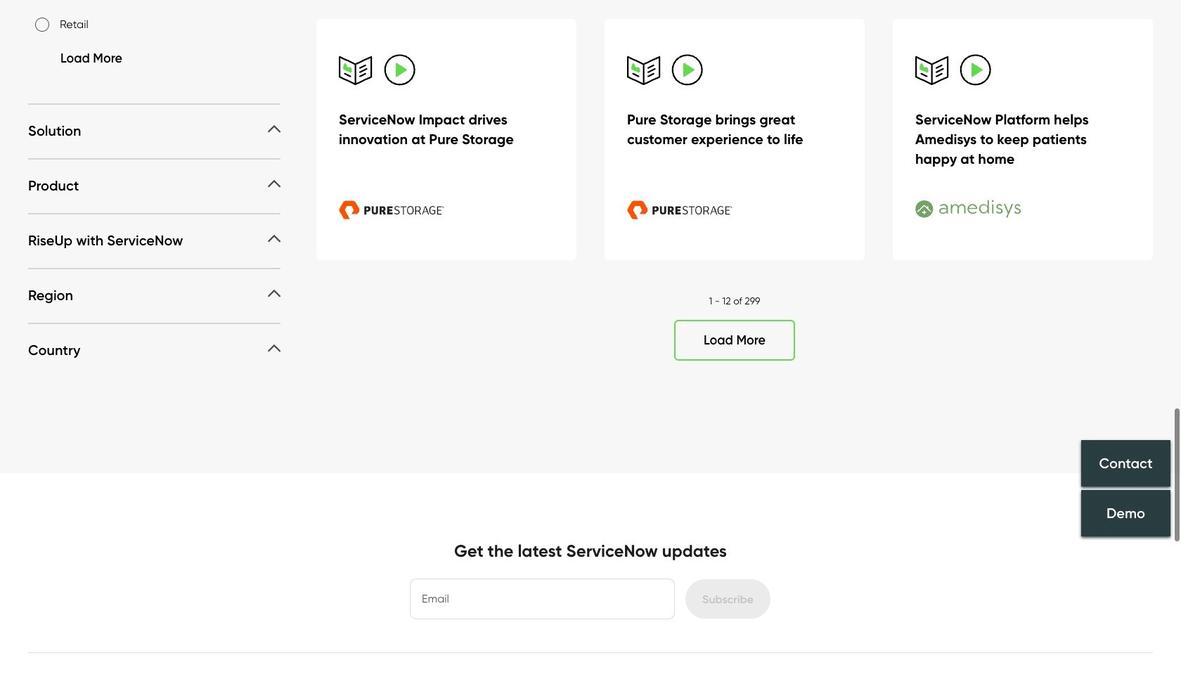 Task type: vqa. For each thing, say whether or not it's contained in the screenshot.
Pure Storage Impact 'image'
yes



Task type: describe. For each thing, give the bounding box(es) containing it.
amedisys image
[[916, 187, 1021, 231]]

arc image
[[1079, 14, 1096, 31]]



Task type: locate. For each thing, give the bounding box(es) containing it.
pure storage image
[[627, 187, 733, 231]]

retail option
[[35, 18, 49, 32]]

pure storage impact image
[[339, 187, 445, 231]]

Email text field
[[411, 580, 675, 619]]



